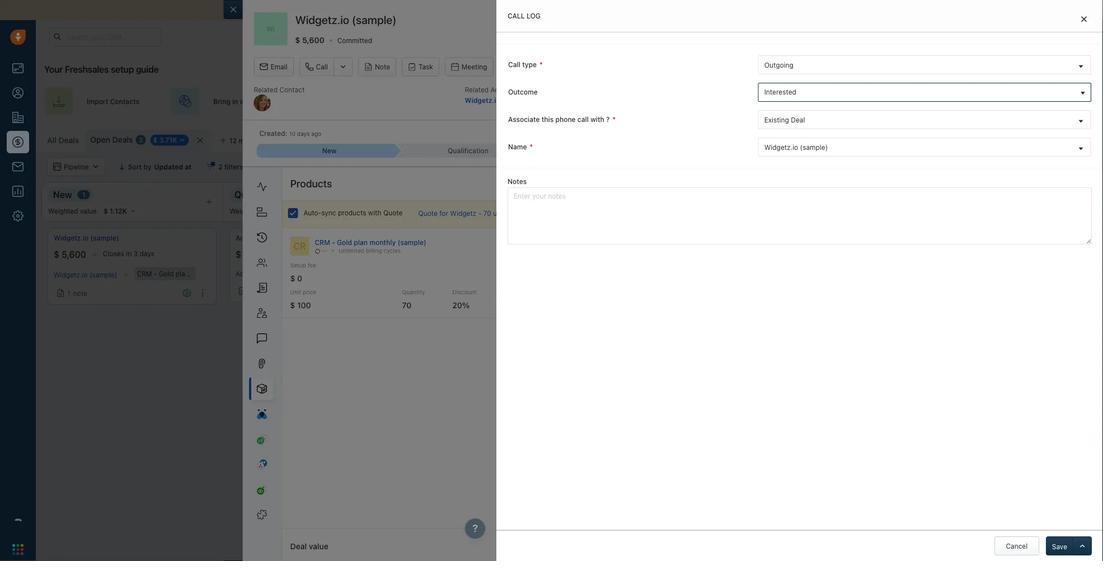 Task type: vqa. For each thing, say whether or not it's contained in the screenshot.


Task type: locate. For each thing, give the bounding box(es) containing it.
0 horizontal spatial expected
[[887, 86, 917, 94]]

contact
[[280, 86, 305, 94]]

in
[[911, 96, 917, 104], [232, 97, 238, 105], [1058, 130, 1064, 137], [126, 250, 132, 258], [299, 250, 305, 258]]

0 vertical spatial $ 5,600
[[295, 35, 325, 45]]

guide
[[136, 64, 159, 75]]

unlimited billing cycles
[[339, 248, 401, 254]]

settings button
[[907, 129, 956, 148]]

0 horizontal spatial $ 5,600
[[54, 250, 86, 260]]

0 down setup
[[297, 274, 302, 283]]

0 horizontal spatial monthly
[[191, 270, 217, 278]]

0 vertical spatial acme inc (sample) link
[[236, 233, 296, 243]]

1 horizontal spatial related
[[465, 86, 489, 94]]

closes in 3 days link
[[1035, 129, 1087, 138]]

0 horizontal spatial with
[[368, 209, 382, 217]]

import inside button
[[976, 135, 998, 143]]

0 horizontal spatial related
[[254, 86, 278, 94]]

crm - gold plan monthly (sample) inside widgetz.io (sample) dialog
[[315, 239, 427, 246]]

0 vertical spatial crm - gold plan monthly (sample)
[[315, 239, 427, 246]]

to
[[350, 5, 357, 15], [524, 97, 531, 105]]

unit price $ 100
[[290, 289, 317, 310]]

notes
[[508, 178, 527, 186]]

sync left products on the top left of the page
[[322, 209, 336, 217]]

created:
[[260, 130, 288, 137]]

expected
[[887, 86, 917, 94], [967, 130, 998, 137]]

(sample) right users
[[513, 210, 541, 217]]

qualification left name
[[448, 147, 489, 155]]

deals for import
[[1000, 135, 1018, 143]]

products
[[338, 209, 367, 217]]

close for date
[[919, 86, 935, 94]]

expected inside expected close date closes in 3 days
[[887, 86, 917, 94]]

name
[[508, 143, 527, 151]]

all right container_wx8msf4aqz5i3rn1 icon
[[296, 163, 304, 171]]

set
[[786, 97, 797, 105]]

and left enable
[[440, 5, 454, 15]]

0 vertical spatial acme
[[236, 234, 254, 242]]

add deal link
[[901, 87, 993, 115]]

1 vertical spatial 5,600
[[62, 250, 86, 260]]

1 vertical spatial crm
[[137, 270, 152, 278]]

plan
[[354, 239, 368, 246], [176, 270, 189, 278]]

0 horizontal spatial gold
[[159, 270, 174, 278]]

100
[[244, 250, 259, 260], [297, 301, 311, 310]]

acme up $ 100
[[236, 234, 254, 242]]

5,600 up 1 note
[[62, 250, 86, 260]]

(sample)
[[352, 13, 397, 26], [502, 96, 532, 104], [800, 143, 828, 151], [513, 210, 541, 217], [90, 234, 119, 242], [267, 234, 296, 242], [398, 239, 427, 246], [267, 270, 295, 278], [218, 270, 246, 278], [90, 271, 117, 279]]

add or edit
[[1054, 180, 1089, 188]]

in for closes in nov
[[299, 250, 305, 258]]

0 vertical spatial with
[[591, 116, 605, 123]]

5,600 up call button
[[302, 35, 325, 45]]

your inside set up your sales pipeline link
[[809, 97, 823, 105]]

save
[[1053, 543, 1068, 551]]

and right quotas
[[979, 163, 991, 171]]

(sample) up the cycles
[[398, 239, 427, 246]]

with inside dialog
[[591, 116, 605, 123]]

0 horizontal spatial note
[[73, 290, 87, 297]]

your
[[300, 5, 317, 15], [533, 97, 547, 105], [809, 97, 823, 105]]

0 horizontal spatial import
[[87, 97, 108, 105]]

0 horizontal spatial sync
[[322, 209, 336, 217]]

1 vertical spatial acme inc (sample)
[[236, 270, 295, 278]]

1 horizontal spatial deals
[[112, 135, 133, 144]]

1 vertical spatial expected
[[967, 130, 998, 137]]

1 horizontal spatial your
[[533, 97, 547, 105]]

0 up "widgetz"
[[468, 191, 472, 199]]

expected down outgoing link
[[887, 86, 917, 94]]

of
[[527, 5, 535, 15]]

leads down the related contact
[[267, 97, 284, 105]]

0 vertical spatial 100
[[244, 250, 259, 260]]

deals
[[1000, 135, 1018, 143], [112, 135, 133, 144], [58, 136, 79, 145]]

container_wx8msf4aqz5i3rn1 image
[[284, 163, 291, 171]]

save button
[[1046, 537, 1073, 556]]

0 vertical spatial qualification
[[448, 147, 489, 155]]

cycles
[[384, 248, 401, 254]]

1 vertical spatial to
[[524, 97, 531, 105]]

- inside 'quote for widgetz - 70 users (sample)' link
[[479, 210, 482, 217]]

widgetz.io (sample) link down account on the left
[[465, 96, 532, 104]]

crm up --
[[315, 239, 330, 246]]

0 vertical spatial new
[[322, 147, 337, 155]]

add deal
[[943, 97, 972, 105], [1063, 135, 1092, 143], [481, 241, 510, 249], [654, 241, 683, 249]]

0 vertical spatial acme inc (sample)
[[236, 234, 296, 242]]

call log
[[508, 12, 541, 20]]

your left mailbox
[[300, 5, 317, 15]]

0 horizontal spatial your
[[300, 5, 317, 15]]

container_wx8msf4aqz5i3rn1 image for settings
[[912, 135, 920, 143]]

widgetz.io (sample) link down existing deal link
[[759, 138, 1091, 156]]

(sample) down $ 100
[[218, 270, 246, 278]]

2
[[219, 163, 223, 171]]

contacts
[[110, 97, 139, 105]]

qualification down 'applied'
[[235, 189, 288, 200]]

forecasting
[[993, 163, 1031, 171]]

with
[[591, 116, 605, 123], [368, 209, 382, 217]]

0 vertical spatial to
[[350, 5, 357, 15]]

close inside expected close date closes in 3 days
[[919, 86, 935, 94]]

add inside widgetz.io (sample) dialog
[[1054, 180, 1067, 188]]

acme inc (sample) link up $ 100
[[236, 233, 296, 243]]

1 related from the left
[[254, 86, 278, 94]]

dialog
[[497, 0, 1104, 562]]

container_wx8msf4aqz5i3rn1 image inside the settings popup button
[[912, 135, 920, 143]]

container_wx8msf4aqz5i3rn1 image inside note button
[[239, 287, 246, 295]]

0 horizontal spatial and
[[440, 5, 454, 15]]

widgetz.io (sample) up committed
[[295, 13, 397, 26]]

1 vertical spatial 70
[[402, 301, 412, 310]]

2 horizontal spatial 1
[[298, 191, 301, 199]]

all left 'open' on the top
[[47, 136, 56, 145]]

sync left of
[[508, 5, 525, 15]]

and
[[440, 5, 454, 15], [979, 163, 991, 171]]

$ 5,600 up call button
[[295, 35, 325, 45]]

inc up note button
[[255, 270, 265, 278]]

call right email
[[316, 63, 328, 71]]

deals inside button
[[1000, 135, 1018, 143]]

widgetz.io (sample) dialog
[[224, 0, 1104, 562]]

100 down price
[[297, 301, 311, 310]]

70
[[484, 210, 492, 217], [402, 301, 412, 310]]

bring
[[213, 97, 230, 105]]

related inside related account widgetz.io (sample)
[[465, 86, 489, 94]]

associate
[[508, 116, 540, 123]]

leads
[[267, 97, 284, 105], [505, 97, 522, 105]]

0 vertical spatial 0
[[468, 191, 472, 199]]

acme inc (sample) link up note button
[[236, 270, 295, 278]]

committed
[[338, 37, 373, 44]]

open deals 3
[[90, 135, 143, 144]]

-
[[479, 210, 482, 217], [332, 239, 335, 246], [322, 248, 325, 254], [325, 248, 328, 254], [154, 270, 157, 278]]

all inside button
[[296, 163, 304, 171]]

1 vertical spatial qualification
[[235, 189, 288, 200]]

related up route
[[465, 86, 489, 94]]

with right products on the top left of the page
[[368, 209, 382, 217]]

$ 5,600
[[295, 35, 325, 45], [54, 250, 86, 260]]

0 vertical spatial plan
[[354, 239, 368, 246]]

pipeline
[[844, 97, 869, 105]]

20%
[[453, 301, 470, 310]]

Search field
[[1043, 157, 1099, 176]]

1 for new
[[82, 191, 85, 199]]

$ 5,600 up 1 note
[[54, 250, 86, 260]]

0 vertical spatial 5,600
[[302, 35, 325, 45]]

container_wx8msf4aqz5i3rn1 image for add deal
[[644, 241, 651, 249]]

interested button
[[758, 83, 1092, 102]]

monthly
[[370, 239, 396, 246], [191, 270, 217, 278]]

0 vertical spatial inc
[[256, 234, 266, 242]]

70 left users
[[484, 210, 492, 217]]

1 for qualification
[[298, 191, 301, 199]]

import for import contacts
[[87, 97, 108, 105]]

0 horizontal spatial leads
[[267, 97, 284, 105]]

0 vertical spatial all
[[47, 136, 56, 145]]

100 inside unit price $ 100
[[297, 301, 311, 310]]

quote up crm - gold plan monthly (sample) link
[[384, 209, 403, 217]]

0 horizontal spatial new
[[53, 189, 72, 200]]

call for call type
[[508, 61, 521, 69]]

1 vertical spatial 0
[[297, 274, 302, 283]]

crm down closes in 3 days
[[137, 270, 152, 278]]

0 vertical spatial gold
[[337, 239, 352, 246]]

existing
[[765, 116, 789, 124]]

0 horizontal spatial close
[[919, 86, 935, 94]]

1 horizontal spatial gold
[[337, 239, 352, 246]]

0 vertical spatial close
[[919, 86, 935, 94]]

1 horizontal spatial 100
[[297, 301, 311, 310]]

ago
[[312, 131, 322, 137]]

acme inc (sample) up $ 100
[[236, 234, 296, 242]]

new up owners
[[322, 147, 337, 155]]

2 horizontal spatial deals
[[1000, 135, 1018, 143]]

import left contacts on the top of page
[[87, 97, 108, 105]]

1 horizontal spatial plan
[[354, 239, 368, 246]]

inc up $ 100
[[256, 234, 266, 242]]

1 horizontal spatial 5,600
[[302, 35, 325, 45]]

(sample) down outcome
[[502, 96, 532, 104]]

expected close date closes in 3 days
[[887, 86, 951, 104]]

widgetz.io (sample) link up 1 note
[[54, 271, 117, 279]]

2 horizontal spatial your
[[809, 97, 823, 105]]

1 horizontal spatial crm
[[315, 239, 330, 246]]

setup
[[290, 262, 306, 269]]

widgetz
[[450, 210, 477, 217]]

5,600 inside widgetz.io (sample) dialog
[[302, 35, 325, 45]]

0 vertical spatial 70
[[484, 210, 492, 217]]

1 vertical spatial inc
[[255, 270, 265, 278]]

1 horizontal spatial close
[[1000, 130, 1017, 137]]

1 horizontal spatial sync
[[508, 5, 525, 15]]

1 horizontal spatial leads
[[505, 97, 522, 105]]

1 vertical spatial and
[[979, 163, 991, 171]]

1 vertical spatial acme inc (sample) link
[[236, 270, 295, 278]]

widgetz.io (sample) link up closes in 3 days
[[54, 233, 119, 243]]

gold
[[337, 239, 352, 246], [159, 270, 174, 278]]

1 horizontal spatial expected
[[967, 130, 998, 137]]

qualification link
[[396, 144, 534, 158]]

1 vertical spatial sync
[[322, 209, 336, 217]]

$ 100
[[236, 250, 259, 260]]

⌘
[[273, 137, 279, 144]]

(sample) up closes in nov
[[267, 234, 296, 242]]

1 vertical spatial acme
[[236, 270, 253, 278]]

deal value
[[290, 542, 329, 551]]

1 acme inc (sample) from the top
[[236, 234, 296, 242]]

1 horizontal spatial with
[[591, 116, 605, 123]]

products
[[290, 178, 332, 190]]

acme down $ 100
[[236, 270, 253, 278]]

route leads to your team link
[[442, 87, 585, 115]]

sales activities button
[[499, 57, 586, 77], [499, 57, 580, 77]]

container_wx8msf4aqz5i3rn1 image inside quotas and forecasting link
[[943, 163, 951, 171]]

related account widgetz.io (sample)
[[465, 86, 532, 104]]

1 horizontal spatial quote
[[419, 210, 438, 217]]

call for call log
[[508, 12, 525, 20]]

widgetz.io (sample) down existing deal
[[765, 143, 828, 151]]

0 horizontal spatial 0
[[297, 274, 302, 283]]

1 horizontal spatial all
[[296, 163, 304, 171]]

existing deal link
[[759, 111, 1091, 129]]

1 horizontal spatial to
[[524, 97, 531, 105]]

related up the "website"
[[254, 86, 278, 94]]

unit
[[290, 289, 301, 296]]

deals left 'open' on the top
[[58, 136, 79, 145]]

import contacts link
[[44, 87, 160, 115]]

0 inside setup fee $ 0
[[297, 274, 302, 283]]

with left "?"
[[591, 116, 605, 123]]

1 note
[[67, 290, 87, 297]]

(sample) down setup
[[267, 270, 295, 278]]

closes
[[887, 96, 909, 104], [1035, 130, 1057, 137], [103, 250, 124, 258], [276, 250, 297, 258]]

1 horizontal spatial 70
[[484, 210, 492, 217]]

70 down quantity
[[402, 301, 412, 310]]

12 more... button
[[214, 133, 268, 148]]

call
[[578, 116, 589, 123]]

email
[[537, 5, 557, 15]]

$ inside setup fee $ 0
[[290, 274, 295, 283]]

your left team
[[533, 97, 547, 105]]

0 horizontal spatial plan
[[176, 270, 189, 278]]

quote left 'for' in the top left of the page
[[419, 210, 438, 217]]

call left type
[[508, 61, 521, 69]]

expected up quotas and forecasting
[[967, 130, 998, 137]]

value
[[309, 542, 329, 551]]

new link
[[257, 144, 396, 158]]

your right up
[[809, 97, 823, 105]]

1 inc from the top
[[256, 234, 266, 242]]

$ inside unit price $ 100
[[290, 301, 295, 310]]

deals for all
[[58, 136, 79, 145]]

3 inside open deals 3
[[139, 136, 143, 144]]

0 horizontal spatial deals
[[58, 136, 79, 145]]

close left date
[[919, 86, 935, 94]]

call left of
[[508, 12, 525, 20]]

2 leads from the left
[[505, 97, 522, 105]]

in inside expected close date closes in 3 days
[[911, 96, 917, 104]]

users
[[494, 210, 511, 217]]

0 vertical spatial monthly
[[370, 239, 396, 246]]

import deals
[[976, 135, 1018, 143]]

in for bring in website leads
[[232, 97, 238, 105]]

1 horizontal spatial new
[[322, 147, 337, 155]]

1 horizontal spatial crm - gold plan monthly (sample)
[[315, 239, 427, 246]]

new down all deals
[[53, 189, 72, 200]]

0 horizontal spatial 70
[[402, 301, 412, 310]]

acme
[[236, 234, 254, 242], [236, 270, 253, 278]]

Search your CRM... text field
[[49, 27, 161, 46]]

to down outcome
[[524, 97, 531, 105]]

1 horizontal spatial monthly
[[370, 239, 396, 246]]

all for all deals
[[47, 136, 56, 145]]

100 up note button
[[244, 250, 259, 260]]

container_wx8msf4aqz5i3rn1 image for quotas and forecasting
[[943, 163, 951, 171]]

import up quotas and forecasting
[[976, 135, 998, 143]]

0 vertical spatial crm
[[315, 239, 330, 246]]

related contact
[[254, 86, 305, 94]]

with inside widgetz.io (sample) dialog
[[368, 209, 382, 217]]

date
[[937, 86, 951, 94]]

note
[[255, 287, 269, 295], [73, 290, 87, 297]]

leads down outcome
[[505, 97, 522, 105]]

container_wx8msf4aqz5i3rn1 image for note
[[239, 287, 246, 295]]

import contacts
[[87, 97, 139, 105]]

2-
[[483, 5, 491, 15]]

1 horizontal spatial 0
[[468, 191, 472, 199]]

1 horizontal spatial 1
[[82, 191, 85, 199]]

qualification
[[448, 147, 489, 155], [235, 189, 288, 200]]

call type
[[508, 61, 537, 69]]

0 vertical spatial expected
[[887, 86, 917, 94]]

1 horizontal spatial import
[[976, 135, 998, 143]]

1 vertical spatial plan
[[176, 270, 189, 278]]

2 acme from the top
[[236, 270, 253, 278]]

quote for widgetz - 70 users (sample) link
[[419, 209, 550, 220]]

1 horizontal spatial $ 5,600
[[295, 35, 325, 45]]

1 horizontal spatial note
[[255, 287, 269, 295]]

1 horizontal spatial qualification
[[448, 147, 489, 155]]

1 vertical spatial all
[[296, 163, 304, 171]]

deals left the date:
[[1000, 135, 1018, 143]]

type
[[522, 61, 537, 69]]

(sample) up closes in 3 days
[[90, 234, 119, 242]]

(sample) down closes in 3 days
[[90, 271, 117, 279]]

0 vertical spatial import
[[87, 97, 108, 105]]

1 vertical spatial monthly
[[191, 270, 217, 278]]

2 related from the left
[[465, 86, 489, 94]]

70 inside quantity 70
[[402, 301, 412, 310]]

to right mailbox
[[350, 5, 357, 15]]

deals right 'open' on the top
[[112, 135, 133, 144]]

close left the date:
[[1000, 130, 1017, 137]]

1 vertical spatial 100
[[297, 301, 311, 310]]

(sample) inside 'quote for widgetz - 70 users (sample)' link
[[513, 210, 541, 217]]

crm - gold plan monthly (sample) link
[[315, 239, 427, 246]]

acme inc (sample) up note button
[[236, 270, 295, 278]]

container_wx8msf4aqz5i3rn1 image
[[912, 135, 920, 143], [206, 163, 214, 171], [943, 163, 951, 171], [644, 241, 651, 249], [239, 287, 246, 295], [57, 290, 64, 297]]

2 acme inc (sample) link from the top
[[236, 270, 295, 278]]

1 horizontal spatial and
[[979, 163, 991, 171]]

0 horizontal spatial 100
[[244, 250, 259, 260]]

1 vertical spatial crm - gold plan monthly (sample)
[[137, 270, 246, 278]]

1 vertical spatial with
[[368, 209, 382, 217]]

container_wx8msf4aqz5i3rn1 image inside 2 filters applied button
[[206, 163, 214, 171]]



Task type: describe. For each thing, give the bounding box(es) containing it.
0 horizontal spatial qualification
[[235, 189, 288, 200]]

quotas
[[954, 163, 977, 171]]

?
[[606, 116, 610, 123]]

2 inc from the top
[[255, 270, 265, 278]]

set up your sales pipeline link
[[744, 87, 890, 115]]

discount 20%
[[453, 289, 477, 310]]

cancel
[[1006, 543, 1028, 550]]

1 leads from the left
[[267, 97, 284, 105]]

connect your mailbox to improve deliverability and enable 2-way sync of email conversations.
[[267, 5, 613, 15]]

close image
[[1082, 16, 1087, 22]]

call inside button
[[316, 63, 328, 71]]

conversations.
[[559, 5, 613, 15]]

bring in website leads
[[213, 97, 284, 105]]

close for date:
[[1000, 130, 1017, 137]]

auto-sync products with quote
[[304, 209, 403, 217]]

0 horizontal spatial 5,600
[[62, 250, 86, 260]]

route leads to your team
[[484, 97, 565, 105]]

related for related contact
[[254, 86, 278, 94]]

interested
[[765, 88, 797, 96]]

discovery
[[415, 189, 457, 200]]

add deal button
[[1048, 129, 1098, 148]]

widgetz.io inside related account widgetz.io (sample)
[[465, 96, 501, 104]]

quantity
[[402, 289, 425, 296]]

setup
[[111, 64, 134, 75]]

$ 5,600 inside widgetz.io (sample) dialog
[[295, 35, 325, 45]]

in for closes in 3 days
[[126, 250, 132, 258]]

Enter your notes text field
[[508, 188, 1092, 245]]

0 vertical spatial sync
[[508, 5, 525, 15]]

enable
[[456, 5, 481, 15]]

days inside the created: 10 days ago
[[297, 131, 310, 137]]

1 acme inc (sample) link from the top
[[236, 233, 296, 243]]

website
[[240, 97, 265, 105]]

deals for open
[[112, 135, 133, 144]]

owners
[[322, 163, 346, 171]]

widgetz.io (sample) up closes in 3 days
[[54, 234, 119, 242]]

import deals group
[[961, 129, 1042, 148]]

to inside 'link'
[[524, 97, 531, 105]]

add or edit button
[[1037, 174, 1095, 193]]

meeting
[[462, 63, 488, 71]]

new inside widgetz.io (sample) dialog
[[322, 147, 337, 155]]

0 horizontal spatial crm
[[137, 270, 152, 278]]

expected close date: closes in 3 days
[[967, 130, 1087, 137]]

note
[[375, 63, 390, 71]]

2 filters applied
[[219, 163, 269, 171]]

outgoing
[[765, 61, 794, 69]]

leads inside 'link'
[[505, 97, 522, 105]]

more...
[[239, 137, 262, 144]]

closes in 3 days
[[103, 250, 154, 258]]

add for the "add or edit" button
[[1054, 180, 1067, 188]]

--
[[322, 248, 328, 254]]

plan inside widgetz.io (sample) dialog
[[354, 239, 368, 246]]

call button
[[299, 57, 334, 77]]

related for related account widgetz.io (sample)
[[465, 86, 489, 94]]

task
[[419, 63, 433, 71]]

closes inside expected close date closes in 3 days
[[887, 96, 909, 104]]

1 vertical spatial gold
[[159, 270, 174, 278]]

bring in website leads link
[[171, 87, 304, 115]]

all deals
[[47, 136, 79, 145]]

(sample) up committed
[[352, 13, 397, 26]]

3 inside expected close date closes in 3 days
[[919, 96, 923, 104]]

discount
[[453, 289, 477, 296]]

price
[[303, 289, 317, 296]]

and inside quotas and forecasting link
[[979, 163, 991, 171]]

connect your mailbox link
[[267, 5, 350, 15]]

0 horizontal spatial 1
[[67, 290, 70, 297]]

sales activities
[[516, 63, 563, 71]]

qualification inside widgetz.io (sample) dialog
[[448, 147, 489, 155]]

quotas and forecasting
[[954, 163, 1031, 171]]

crm inside widgetz.io (sample) dialog
[[315, 239, 330, 246]]

all for all deal owners
[[296, 163, 304, 171]]

quote inside 'quote for widgetz - 70 users (sample)' link
[[419, 210, 438, 217]]

0 horizontal spatial quote
[[384, 209, 403, 217]]

import deals button
[[961, 129, 1023, 148]]

up
[[799, 97, 807, 105]]

for
[[440, 210, 449, 217]]

freshworks switcher image
[[12, 544, 24, 556]]

1 acme from the top
[[236, 234, 254, 242]]

your inside route leads to your team 'link'
[[533, 97, 547, 105]]

mailbox
[[319, 5, 348, 15]]

quotas and forecasting link
[[943, 157, 1042, 176]]

add for add deal button
[[1063, 135, 1076, 143]]

email button
[[254, 57, 294, 77]]

task button
[[402, 57, 440, 77]]

all deal owners button
[[276, 157, 353, 176]]

gold inside widgetz.io (sample) dialog
[[337, 239, 352, 246]]

phone
[[556, 116, 576, 123]]

(sample) down existing deal
[[800, 143, 828, 151]]

import for import deals
[[976, 135, 998, 143]]

expected for expected close date:
[[967, 130, 998, 137]]

monthly inside widgetz.io (sample) dialog
[[370, 239, 396, 246]]

your freshsales setup guide
[[44, 64, 159, 75]]

0 horizontal spatial to
[[350, 5, 357, 15]]

10
[[289, 131, 296, 137]]

activities
[[535, 63, 563, 71]]

or
[[1069, 180, 1075, 188]]

0 vertical spatial and
[[440, 5, 454, 15]]

associate this phone call with ?
[[508, 116, 610, 123]]

auto-
[[304, 209, 322, 217]]

12 more...
[[229, 137, 262, 144]]

sync inside widgetz.io (sample) dialog
[[322, 209, 336, 217]]

⌘ o
[[273, 137, 287, 144]]

filters
[[225, 163, 243, 171]]

quantity 70
[[402, 289, 425, 310]]

billing
[[366, 248, 382, 254]]

deal inside widgetz.io (sample) dialog
[[290, 542, 307, 551]]

add for add deal link
[[943, 97, 956, 105]]

add deal inside button
[[1063, 135, 1092, 143]]

1 vertical spatial $ 5,600
[[54, 250, 86, 260]]

cancel button
[[995, 537, 1040, 556]]

days inside expected close date closes in 3 days
[[925, 96, 940, 104]]

expected for expected close date
[[887, 86, 917, 94]]

widgetz.io (sample) inside dialog
[[295, 13, 397, 26]]

deliverability
[[391, 5, 438, 15]]

0 horizontal spatial crm - gold plan monthly (sample)
[[137, 270, 246, 278]]

account
[[491, 86, 517, 94]]

dialog containing call log
[[497, 0, 1104, 562]]

open deals link
[[90, 134, 133, 146]]

open
[[90, 135, 110, 144]]

(sample) inside related account widgetz.io (sample)
[[502, 96, 532, 104]]

note inside button
[[255, 287, 269, 295]]

closes in nov
[[276, 250, 319, 258]]

edit
[[1077, 180, 1089, 188]]

way
[[491, 5, 506, 15]]

outgoing link
[[759, 56, 1091, 74]]

setup fee $ 0
[[290, 262, 316, 283]]

unlimited
[[339, 248, 364, 254]]

this
[[542, 116, 554, 123]]

outcome
[[508, 88, 538, 96]]

1 vertical spatial new
[[53, 189, 72, 200]]

widgetz.io (sample) up 1 note
[[54, 271, 117, 279]]

log
[[527, 12, 541, 20]]

2 acme inc (sample) from the top
[[236, 270, 295, 278]]

sales
[[825, 97, 842, 105]]



